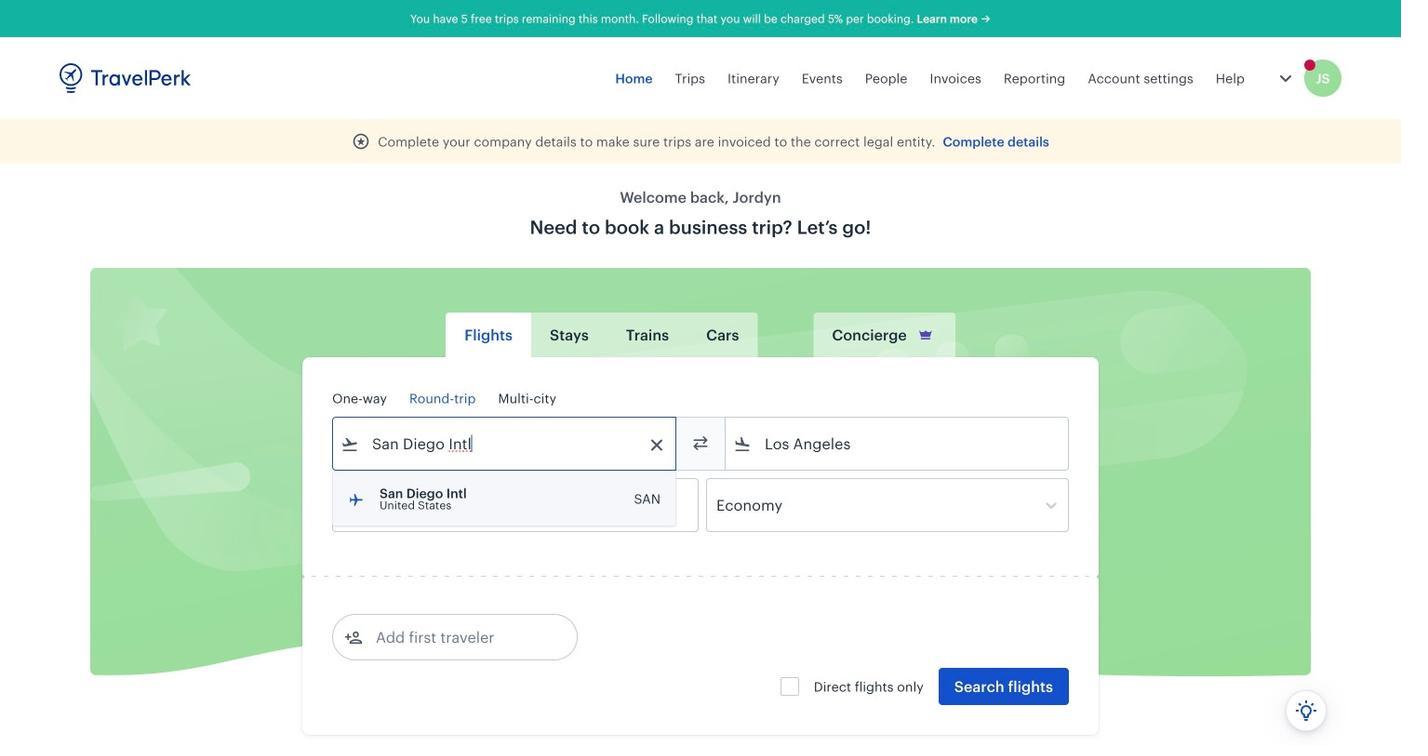 Task type: locate. For each thing, give the bounding box(es) containing it.
Depart text field
[[359, 479, 456, 531]]

From search field
[[359, 429, 651, 459]]

Return text field
[[470, 479, 566, 531]]



Task type: describe. For each thing, give the bounding box(es) containing it.
To search field
[[752, 429, 1044, 459]]

Add first traveler search field
[[363, 622, 556, 652]]



